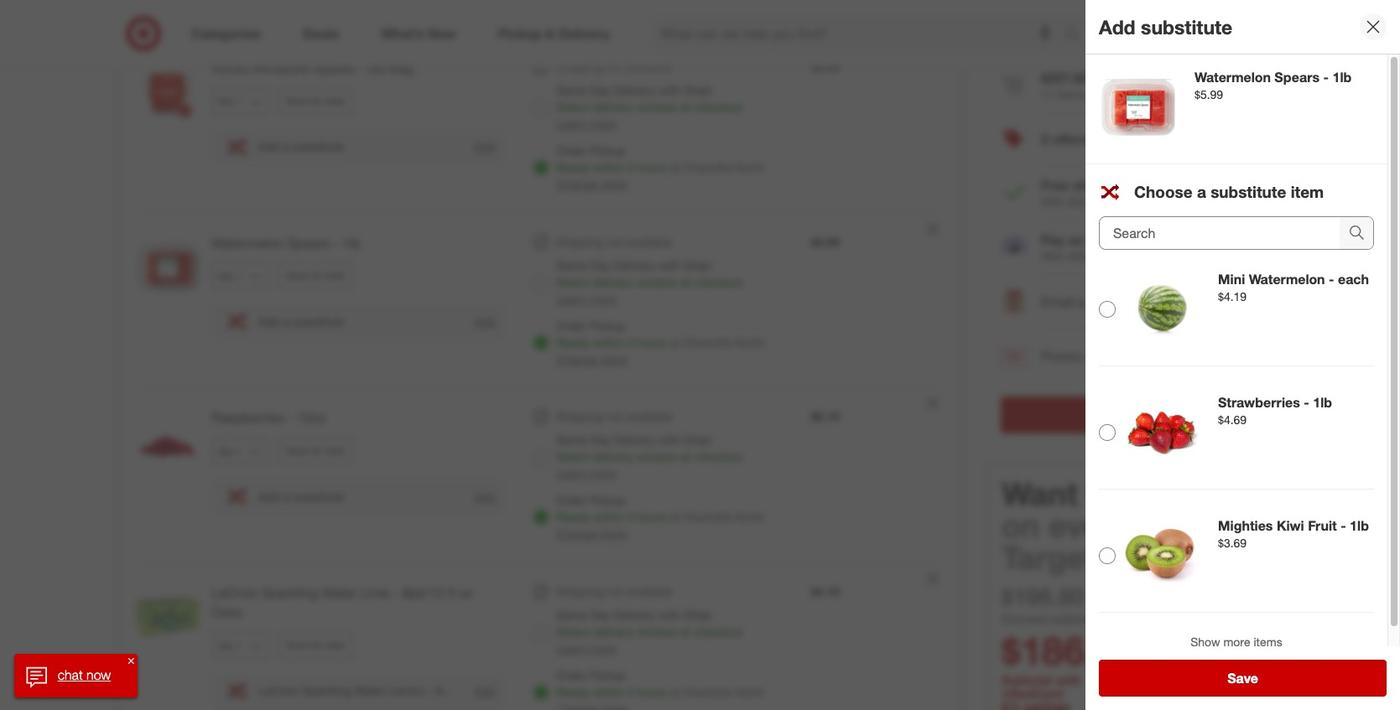 Task type: locate. For each thing, give the bounding box(es) containing it.
*
[[1257, 478, 1261, 491]]

1 vertical spatial store
[[601, 352, 627, 366]]

1 vertical spatial lacroix
[[258, 684, 299, 698]]

search button
[[1057, 15, 1097, 55]]

1 change store button from the top
[[556, 176, 627, 193]]

4 not from the top
[[606, 585, 623, 599]]

0 horizontal spatial watermelon spears - 1lb image
[[134, 234, 201, 301]]

a down miniature
[[283, 139, 289, 153]]

1 vertical spatial oz
[[485, 684, 497, 698]]

1 vertical spatial order pickup ready within 2 hours at charlotte north change store
[[556, 318, 765, 366]]

sparkling inside lacroix sparkling water lime - 8pk/12 fl oz cans
[[261, 585, 318, 602]]

later for -
[[326, 270, 345, 282]]

0 vertical spatial add a substitute
[[258, 139, 344, 153]]

3lb
[[367, 59, 385, 76]]

add a substitute down the watermelon spears - 1lb
[[258, 314, 344, 329]]

1 vertical spatial store pickup radio
[[533, 334, 550, 351]]

1 horizontal spatial oz
[[485, 684, 497, 698]]

2 north from the top
[[735, 335, 765, 349]]

1 shipt from the top
[[684, 83, 712, 97]]

fl right lemon
[[476, 684, 482, 698]]

1 vertical spatial with
[[1041, 249, 1064, 263]]

change store button
[[556, 176, 627, 193], [556, 351, 627, 368], [556, 526, 627, 543]]

learn more button for -
[[556, 115, 616, 132]]

water left lime
[[322, 585, 357, 602]]

save for later button down rockit miniature apples - 3lb bag
[[279, 88, 353, 115]]

4 select from the top
[[556, 625, 590, 640]]

redcard
[[1010, 687, 1063, 702]]

1 store from the top
[[601, 177, 627, 191]]

1 within from the top
[[593, 160, 624, 174]]

3 delivery from the top
[[593, 450, 634, 464]]

save down lacroix sparkling water lime - 8pk/12 fl oz cans
[[286, 639, 308, 652]]

4 cart item ready to fulfill group from the top
[[121, 389, 960, 563]]

save
[[286, 94, 308, 107], [286, 270, 308, 282], [286, 445, 308, 457], [1126, 475, 1199, 513], [286, 639, 308, 652], [1227, 670, 1258, 687]]

0 horizontal spatial $4.19
[[811, 585, 840, 599]]

save for later down the watermelon spears - 1lb
[[286, 270, 345, 282]]

0 vertical spatial store pickup radio
[[533, 159, 550, 176]]

save button
[[1099, 660, 1387, 697]]

a for raspberries - 12oz
[[283, 490, 289, 504]]

1 hours from the top
[[637, 160, 667, 174]]

save for later down lacroix sparkling water lime - 8pk/12 fl oz cans
[[286, 639, 345, 652]]

available for rockit miniature apples - 3lb bag
[[627, 59, 672, 74]]

water for lime
[[322, 585, 357, 602]]

select for lime
[[556, 625, 590, 640]]

3 pickup from the top
[[590, 494, 625, 508]]

2 later from the top
[[326, 270, 345, 282]]

window for 1lb
[[637, 275, 678, 289]]

0 vertical spatial order pickup ready within 2 hours at charlotte north change store
[[556, 143, 765, 191]]

Store pickup radio
[[533, 0, 550, 1], [533, 510, 550, 526], [533, 685, 550, 702]]

cart item ready to fulfill group
[[121, 0, 960, 37], [121, 38, 960, 213], [121, 214, 960, 388], [121, 389, 960, 563], [121, 564, 960, 711]]

ready within 2 hours at charlotte north
[[556, 686, 765, 700]]

lacroix sparkling water lime - 8pk/12 fl oz cans link
[[211, 584, 506, 623]]

2 select from the top
[[556, 275, 590, 289]]

2 same from the top
[[556, 258, 587, 272]]

watermelon spears - 1lb $5.99
[[1195, 69, 1352, 101]]

ready for rockit miniature apples - 3lb bag
[[556, 160, 590, 174]]

0 vertical spatial $4.19
[[1218, 289, 1247, 304]]

substitute for raspberries - 12oz
[[292, 490, 344, 504]]

with down pay
[[1041, 249, 1064, 263]]

spears
[[1275, 69, 1320, 86], [287, 235, 330, 251]]

show more items button
[[1099, 633, 1374, 652]]

1 delivery from the top
[[593, 100, 634, 114]]

2 vertical spatial order pickup ready within 2 hours at charlotte north change store
[[556, 494, 765, 541]]

save down rockit miniature apples - 3lb bag
[[286, 94, 308, 107]]

affirm
[[1068, 249, 1099, 263]]

0 vertical spatial store
[[601, 177, 627, 191]]

oz
[[459, 585, 472, 602], [485, 684, 497, 698]]

target
[[1002, 538, 1096, 577]]

cans for lacroix sparkling water lime - 8pk/12 fl oz cans
[[211, 604, 242, 621]]

4 same from the top
[[556, 609, 587, 623]]

0 horizontal spatial oz
[[459, 585, 472, 602]]

3 cart item ready to fulfill group from the top
[[121, 214, 960, 388]]

$4.19 inside cart item ready to fulfill group
[[811, 585, 840, 599]]

-
[[358, 59, 363, 76], [1323, 69, 1329, 86], [334, 235, 339, 251], [1329, 271, 1334, 288], [1304, 394, 1309, 411], [288, 410, 293, 427], [1341, 518, 1346, 534], [393, 585, 399, 602], [428, 684, 433, 698]]

4 save for later button from the top
[[279, 633, 353, 659]]

1 vertical spatial spears
[[287, 235, 330, 251]]

3 store pickup radio from the top
[[533, 685, 550, 702]]

1 ready from the top
[[556, 160, 590, 174]]

0 vertical spatial watermelon
[[1195, 69, 1271, 86]]

for for water
[[311, 639, 323, 652]]

watermelon inside watermelon spears - 1lb $5.99
[[1195, 69, 1271, 86]]

$4.19 inside mini watermelon - each $4.19
[[1218, 289, 1247, 304]]

2 add a substitute from the top
[[258, 314, 344, 329]]

0 vertical spatial store pickup radio
[[533, 0, 550, 1]]

rockit miniature apples - 3lb bag image
[[134, 58, 201, 126]]

2 day from the top
[[590, 258, 610, 272]]

lacroix sparkling water lemon - 8pk/12 fl oz cans
[[258, 684, 527, 698]]

cans inside lacroix sparkling water lime - 8pk/12 fl oz cans
[[211, 604, 242, 621]]

water inside lacroix sparkling water lime - 8pk/12 fl oz cans
[[322, 585, 357, 602]]

fl right lime
[[448, 585, 455, 602]]

for down lacroix sparkling water lime - 8pk/12 fl oz cans
[[311, 639, 323, 652]]

same for raspberries - 12oz
[[556, 433, 587, 448]]

1 vertical spatial fl
[[476, 684, 482, 698]]

lacroix sparkling water lime - 8pk/12 fl oz cans image
[[134, 584, 201, 651]]

change
[[556, 177, 598, 191], [556, 352, 598, 366], [556, 527, 598, 541]]

shipping not available for 1lb
[[556, 235, 672, 249]]

4 hours from the top
[[637, 686, 667, 700]]

1 order pickup ready within 2 hours at charlotte north change store from the top
[[556, 143, 765, 191]]

1lb inside the "mighties kiwi fruit - 1lb $3.69"
[[1350, 518, 1369, 534]]

3 add a substitute from the top
[[258, 490, 344, 504]]

learn for lime
[[556, 642, 586, 656]]

fl for lacroix sparkling water lime - 8pk/12 fl oz cans
[[448, 585, 455, 602]]

raspberries - 12oz link
[[211, 409, 506, 428]]

save for later for 12oz
[[286, 445, 345, 457]]

order pickup ready within 2 hours at charlotte north change store for -
[[556, 143, 765, 191]]

show
[[1191, 635, 1220, 649]]

1 cart item ready to fulfill group from the top
[[121, 0, 960, 37]]

delivery for lime
[[614, 609, 656, 623]]

add inside dialog
[[1099, 15, 1136, 38]]

save for later button for apples
[[279, 88, 353, 115]]

lacroix for lacroix sparkling water lemon - 8pk/12 fl oz cans
[[258, 684, 299, 698]]

4 learn from the top
[[556, 642, 586, 656]]

lime
[[360, 585, 390, 602]]

water
[[322, 585, 357, 602], [355, 684, 385, 698]]

4 delivery from the top
[[614, 609, 656, 623]]

later down raspberries - 12oz link
[[326, 445, 345, 457]]

with inside free shipping with $35 orders* (exclusions apply)
[[1041, 194, 1064, 209]]

cart item ready to fulfill group containing watermelon spears - 1lb
[[121, 214, 960, 388]]

promo code
[[1041, 348, 1115, 365]]

0 vertical spatial watermelon spears - 1lb image
[[1099, 68, 1178, 147]]

1 with from the top
[[1041, 194, 1064, 209]]

order for watermelon spears - 1lb
[[556, 318, 587, 333]]

promo
[[1041, 348, 1081, 365]]

2 charlotte from the top
[[683, 335, 732, 349]]

2 vertical spatial change store button
[[556, 526, 627, 543]]

email a gift message
[[1041, 294, 1166, 311]]

2 delivery from the top
[[593, 275, 634, 289]]

cans right edit at left
[[500, 684, 527, 698]]

shipping
[[556, 59, 603, 74], [556, 235, 603, 249], [556, 410, 603, 424], [556, 585, 603, 599]]

same day delivery with shipt select delivery window at checkout learn more for 1lb
[[556, 258, 743, 306]]

lacroix inside lacroix sparkling water lime - 8pk/12 fl oz cans
[[211, 585, 258, 602]]

4 within from the top
[[593, 686, 624, 700]]

What can we help you find? suggestions appear below search field
[[651, 15, 1069, 52]]

3 within from the top
[[593, 510, 624, 525]]

0 vertical spatial change store button
[[556, 176, 627, 193]]

within for watermelon spears - 1lb
[[593, 335, 624, 349]]

available for watermelon spears - 1lb
[[627, 235, 672, 249]]

cart item ready to fulfill group containing lacroix sparkling water lime - 8pk/12 fl oz cans
[[121, 564, 960, 711]]

a right choose
[[1197, 182, 1206, 201]]

chat now
[[58, 667, 111, 684]]

4 delivery from the top
[[593, 625, 634, 640]]

cart item ready to fulfill group containing raspberries - 12oz
[[121, 389, 960, 563]]

rockit miniature apples - 3lb bag
[[211, 59, 413, 76]]

save for later button down lacroix sparkling water lime - 8pk/12 fl oz cans
[[279, 633, 353, 659]]

1 select from the top
[[556, 100, 590, 114]]

pickup
[[590, 143, 625, 157], [590, 318, 625, 333], [590, 494, 625, 508], [590, 669, 625, 683]]

shipping for lacroix sparkling water lime - 8pk/12 fl oz cans
[[556, 585, 603, 599]]

day
[[590, 83, 610, 97], [590, 258, 610, 272], [590, 433, 610, 448], [590, 609, 610, 623]]

2 shipt from the top
[[684, 258, 712, 272]]

1 vertical spatial change store button
[[556, 351, 627, 368]]

1 vertical spatial watermelon
[[211, 235, 284, 251]]

out
[[1137, 407, 1158, 423]]

edit button
[[474, 684, 496, 700]]

a down the watermelon spears - 1lb
[[283, 314, 289, 329]]

sparkling
[[261, 585, 318, 602], [302, 684, 351, 698]]

check
[[1092, 407, 1133, 423]]

save for later button down 12oz
[[279, 438, 353, 465]]

save down the watermelon spears - 1lb
[[286, 270, 308, 282]]

8pk/12 right lime
[[402, 585, 444, 602]]

0 vertical spatial 8pk/12
[[402, 585, 444, 602]]

2 ready from the top
[[556, 335, 590, 349]]

1 vertical spatial cans
[[500, 684, 527, 698]]

for down the watermelon spears - 1lb
[[311, 270, 323, 282]]

oz for lacroix sparkling water lime - 8pk/12 fl oz cans
[[459, 585, 472, 602]]

1 horizontal spatial $5.99
[[1195, 87, 1223, 101]]

order
[[1001, 29, 1053, 52], [556, 143, 587, 157], [556, 318, 587, 333], [556, 494, 587, 508], [556, 669, 587, 683]]

lemon
[[389, 684, 425, 698]]

2 store pickup radio from the top
[[533, 334, 550, 351]]

with
[[659, 83, 681, 97], [659, 258, 681, 272], [659, 433, 681, 448], [659, 609, 681, 623], [1056, 673, 1081, 689]]

add button for raspberries - 12oz
[[473, 489, 496, 505]]

hours for raspberries - 12oz
[[637, 510, 667, 525]]

for down 12oz
[[311, 445, 323, 457]]

1 add a substitute from the top
[[258, 139, 344, 153]]

0 horizontal spatial as
[[1068, 231, 1083, 248]]

1 shipping not available from the top
[[556, 59, 672, 74]]

with
[[1041, 194, 1064, 209], [1041, 249, 1064, 263]]

pickup for rockit miniature apples - 3lb bag
[[590, 143, 625, 157]]

3 ready from the top
[[556, 510, 590, 525]]

3 save for later from the top
[[286, 445, 345, 457]]

1 later from the top
[[326, 94, 345, 107]]

1lb
[[1333, 69, 1352, 86], [343, 235, 361, 251], [1313, 394, 1332, 411], [1350, 518, 1369, 534]]

item
[[1291, 182, 1324, 201]]

cart item ready to fulfill group containing rockit miniature apples - 3lb bag
[[121, 38, 960, 213]]

substitute
[[1141, 15, 1233, 38], [292, 139, 344, 153], [1211, 182, 1286, 201], [292, 314, 344, 329], [292, 490, 344, 504]]

oz for lacroix sparkling water lemon - 8pk/12 fl oz cans
[[485, 684, 497, 698]]

save for later down 12oz
[[286, 445, 345, 457]]

for
[[311, 94, 323, 107], [311, 270, 323, 282], [311, 445, 323, 457], [311, 639, 323, 652]]

later
[[326, 94, 345, 107], [326, 270, 345, 282], [326, 445, 345, 457], [326, 639, 345, 652]]

✕
[[128, 656, 134, 666]]

2 for raspberries - 12oz
[[627, 510, 634, 525]]

learn more button for 1lb
[[556, 291, 616, 307]]

select
[[556, 100, 590, 114], [556, 275, 590, 289], [556, 450, 590, 464], [556, 625, 590, 640]]

0 horizontal spatial cans
[[211, 604, 242, 621]]

1 horizontal spatial $4.19
[[1218, 289, 1247, 304]]

None radio
[[533, 58, 550, 75], [1099, 301, 1116, 318], [533, 409, 550, 426], [1099, 548, 1116, 565], [533, 584, 550, 601], [533, 626, 550, 643], [533, 58, 550, 75], [1099, 301, 1116, 318], [533, 409, 550, 426], [1099, 548, 1116, 565], [533, 584, 550, 601], [533, 626, 550, 643]]

- inside the "mighties kiwi fruit - 1lb $3.69"
[[1341, 518, 1346, 534]]

watermelon
[[1195, 69, 1271, 86], [211, 235, 284, 251], [1249, 271, 1325, 288]]

oz inside lacroix sparkling water lime - 8pk/12 fl oz cans
[[459, 585, 472, 602]]

4 save for later from the top
[[286, 639, 345, 652]]

3 shipt from the top
[[684, 433, 712, 448]]

1 vertical spatial 8pk/12
[[436, 684, 472, 698]]

hours for watermelon spears - 1lb
[[637, 335, 667, 349]]

1 horizontal spatial watermelon spears - 1lb image
[[1099, 68, 1178, 147]]

order for raspberries - 12oz
[[556, 494, 587, 508]]

4 window from the top
[[637, 625, 678, 640]]

2 cart item ready to fulfill group from the top
[[121, 38, 960, 213]]

save for later down rockit miniature apples - 3lb bag
[[286, 94, 345, 107]]

4 pickup from the top
[[590, 669, 625, 683]]

3 same from the top
[[556, 433, 587, 448]]

8pk/12 left edit button
[[436, 684, 472, 698]]

change store button for 1lb
[[556, 351, 627, 368]]

1 save for later from the top
[[286, 94, 345, 107]]

with inside pay as low as $20/mo. with affirm
[[1041, 249, 1064, 263]]

Search search field
[[1100, 217, 1340, 249]]

2 hours from the top
[[637, 335, 667, 349]]

3 not from the top
[[606, 410, 623, 424]]

north
[[735, 160, 765, 174], [735, 335, 765, 349], [735, 510, 765, 525], [735, 686, 765, 700]]

for for 12oz
[[311, 445, 323, 457]]

mini watermelon - each image
[[1122, 270, 1201, 349]]

add a substitute down rockit miniature apples - 3lb bag
[[258, 139, 344, 153]]

2 store from the top
[[601, 352, 627, 366]]

0 horizontal spatial $5.99
[[811, 235, 840, 249]]

change for 1lb
[[556, 352, 598, 366]]

later down apples on the top of the page
[[326, 94, 345, 107]]

current
[[1002, 611, 1047, 627]]

1 horizontal spatial fl
[[476, 684, 482, 698]]

with for lime
[[659, 609, 681, 623]]

3 save for later button from the top
[[279, 438, 353, 465]]

1 vertical spatial sparkling
[[302, 684, 351, 698]]

fl inside lacroix sparkling water lime - 8pk/12 fl oz cans
[[448, 585, 455, 602]]

for for apples
[[311, 94, 323, 107]]

3 day from the top
[[590, 433, 610, 448]]

2 within from the top
[[593, 335, 624, 349]]

with down free in the right of the page
[[1041, 194, 1064, 209]]

add a substitute
[[258, 139, 344, 153], [258, 314, 344, 329], [258, 490, 344, 504]]

watermelon inside cart item ready to fulfill group
[[211, 235, 284, 251]]

2 for watermelon spears - 1lb
[[627, 335, 634, 349]]

2 delivery from the top
[[614, 258, 656, 272]]

check out all button
[[1001, 397, 1268, 433]]

subtotal with
[[1002, 673, 1085, 689]]

lacroix
[[211, 585, 258, 602], [258, 684, 299, 698]]

1 learn more button from the top
[[556, 115, 616, 132]]

save down show more items button
[[1227, 670, 1258, 687]]

$4.69
[[1218, 413, 1247, 427]]

water left lemon
[[355, 684, 385, 698]]

as up the affirm
[[1068, 231, 1083, 248]]

4 shipping not available from the top
[[556, 585, 672, 599]]

store
[[601, 177, 627, 191], [601, 352, 627, 366], [601, 527, 627, 541]]

$8.99
[[811, 59, 840, 74]]

1 horizontal spatial as
[[1113, 231, 1128, 248]]

2 vertical spatial change
[[556, 527, 598, 541]]

checkout
[[694, 100, 743, 114], [694, 275, 743, 289], [694, 450, 743, 464], [694, 625, 743, 640]]

same for lacroix sparkling water lime - 8pk/12 fl oz cans
[[556, 609, 587, 623]]

1 store pickup radio from the top
[[533, 159, 550, 176]]

2 same day delivery with shipt select delivery window at checkout learn more from the top
[[556, 258, 743, 306]]

2 vertical spatial store pickup radio
[[533, 685, 550, 702]]

add a substitute for -
[[258, 139, 344, 153]]

mighties kiwi fruit - 1lb image
[[1122, 517, 1201, 596]]

0 horizontal spatial fl
[[448, 585, 455, 602]]

3 north from the top
[[735, 510, 765, 525]]

later down watermelon spears - 1lb link
[[326, 270, 345, 282]]

1 checkout from the top
[[694, 100, 743, 114]]

1 day from the top
[[590, 83, 610, 97]]

available inside button
[[1093, 131, 1149, 148]]

- inside lacroix sparkling water lime - 8pk/12 fl oz cans
[[393, 585, 399, 602]]

spears inside watermelon spears - 1lb $5.99
[[1275, 69, 1320, 86]]

1 charlotte from the top
[[683, 160, 732, 174]]

a
[[283, 139, 289, 153], [1197, 182, 1206, 201], [1078, 294, 1085, 311], [283, 314, 289, 329], [283, 490, 289, 504]]

4 day from the top
[[590, 609, 610, 623]]

3 later from the top
[[326, 445, 345, 457]]

0 vertical spatial sparkling
[[261, 585, 318, 602]]

checkout for 1lb
[[694, 275, 743, 289]]

0 vertical spatial oz
[[459, 585, 472, 602]]

- inside strawberries - 1lb $4.69
[[1304, 394, 1309, 411]]

2 window from the top
[[637, 275, 678, 289]]

2 for rockit miniature apples - 3lb bag
[[627, 160, 634, 174]]

4 north from the top
[[735, 686, 765, 700]]

charlotte for watermelon spears - 1lb
[[683, 335, 732, 349]]

2 for from the top
[[311, 270, 323, 282]]

Store pickup radio
[[533, 159, 550, 176], [533, 334, 550, 351]]

8pk/12
[[402, 585, 444, 602], [436, 684, 472, 698]]

spears for watermelon spears - 1lb $5.99
[[1275, 69, 1320, 86]]

1 change from the top
[[556, 177, 598, 191]]

2 vertical spatial add a substitute
[[258, 490, 344, 504]]

2 vertical spatial watermelon
[[1249, 271, 1325, 288]]

0 vertical spatial water
[[322, 585, 357, 602]]

more for -
[[589, 116, 616, 131]]

1 vertical spatial water
[[355, 684, 385, 698]]

cans right lacroix sparkling water lime - 8pk/12 fl oz cans image
[[211, 604, 242, 621]]

3 shipping from the top
[[556, 410, 603, 424]]

watermelon spears - 1lb image
[[1099, 68, 1178, 147], [134, 234, 201, 301]]

shipt for 1lb
[[684, 258, 712, 272]]

add a substitute for 1lb
[[258, 314, 344, 329]]

0 horizontal spatial spears
[[287, 235, 330, 251]]

0 vertical spatial spears
[[1275, 69, 1320, 86]]

4 for from the top
[[311, 639, 323, 652]]

pickup for watermelon spears - 1lb
[[590, 318, 625, 333]]

spears inside cart item ready to fulfill group
[[287, 235, 330, 251]]

save for later button for -
[[279, 263, 353, 290]]

ready for raspberries - 12oz
[[556, 510, 590, 525]]

for down rockit miniature apples - 3lb bag
[[311, 94, 323, 107]]

add a substitute down 12oz
[[258, 490, 344, 504]]

1 vertical spatial change
[[556, 352, 598, 366]]

2 shipping not available from the top
[[556, 235, 672, 249]]

as right low
[[1113, 231, 1128, 248]]

2 save for later button from the top
[[279, 263, 353, 290]]

0 vertical spatial cans
[[211, 604, 242, 621]]

watermelon spears - 1lb image inside add substitute dialog
[[1099, 68, 1178, 147]]

1 shipping from the top
[[556, 59, 603, 74]]

save for later for -
[[286, 270, 345, 282]]

add substitute dialog
[[1086, 0, 1400, 711]]

save for later button down the watermelon spears - 1lb
[[279, 263, 353, 290]]

1 learn from the top
[[556, 116, 586, 131]]

1 vertical spatial add a substitute
[[258, 314, 344, 329]]

2 vertical spatial store
[[601, 527, 627, 541]]

0 vertical spatial with
[[1041, 194, 1064, 209]]

0 vertical spatial change
[[556, 177, 598, 191]]

cans for lacroix sparkling water lemon - 8pk/12 fl oz cans
[[500, 684, 527, 698]]

save for later button for water
[[279, 633, 353, 659]]

3 for from the top
[[311, 445, 323, 457]]

2 checkout from the top
[[694, 275, 743, 289]]

1 vertical spatial store pickup radio
[[533, 510, 550, 526]]

1 horizontal spatial spears
[[1275, 69, 1320, 86]]

delivery for 1lb
[[614, 258, 656, 272]]

1 vertical spatial $4.19
[[811, 585, 840, 599]]

within
[[593, 160, 624, 174], [593, 335, 624, 349], [593, 510, 624, 525], [593, 686, 624, 700]]

watermelon inside mini watermelon - each $4.19
[[1249, 271, 1325, 288]]

None radio
[[533, 100, 550, 117], [533, 234, 550, 250], [533, 276, 550, 292], [1099, 424, 1116, 441], [533, 451, 550, 468], [533, 100, 550, 117], [533, 234, 550, 250], [533, 276, 550, 292], [1099, 424, 1116, 441], [533, 451, 550, 468]]

0 vertical spatial fl
[[448, 585, 455, 602]]

1 not from the top
[[606, 59, 623, 74]]

learn more button
[[556, 115, 616, 132], [556, 291, 616, 307], [556, 466, 616, 483], [556, 641, 616, 658]]

pickup for raspberries - 12oz
[[590, 494, 625, 508]]

8pk/12 inside lacroix sparkling water lime - 8pk/12 fl oz cans
[[402, 585, 444, 602]]

1 pickup from the top
[[590, 143, 625, 157]]

window
[[637, 100, 678, 114], [637, 275, 678, 289], [637, 450, 678, 464], [637, 625, 678, 640]]

shipping not available
[[556, 59, 672, 74], [556, 235, 672, 249], [556, 410, 672, 424], [556, 585, 672, 599]]

add button
[[473, 139, 496, 155], [473, 314, 496, 330], [1241, 346, 1268, 367], [473, 489, 496, 505]]

1 horizontal spatial cans
[[500, 684, 527, 698]]

3 window from the top
[[637, 450, 678, 464]]

2 not from the top
[[606, 235, 623, 249]]

1 vertical spatial watermelon spears - 1lb image
[[134, 234, 201, 301]]

2 offers available
[[1041, 131, 1149, 148]]

north for watermelon spears - 1lb
[[735, 335, 765, 349]]

store pickup radio for lacroix sparkling water lime - 8pk/12 fl oz cans
[[533, 685, 550, 702]]

available for lacroix sparkling water lime - 8pk/12 fl oz cans
[[627, 585, 672, 599]]

2 learn more button from the top
[[556, 291, 616, 307]]

1 for from the top
[[311, 94, 323, 107]]

save down 12oz
[[286, 445, 308, 457]]

a down raspberries - 12oz
[[283, 490, 289, 504]]

0 vertical spatial $5.99
[[1195, 87, 1223, 101]]

substitute for watermelon spears - 1lb
[[292, 314, 344, 329]]

1 north from the top
[[735, 160, 765, 174]]

sparkling for lime
[[261, 585, 318, 602]]

subtotal
[[1051, 611, 1100, 627]]

later down lacroix sparkling water lime - 8pk/12 fl oz cans
[[326, 639, 345, 652]]

1 vertical spatial $5.99
[[811, 235, 840, 249]]

as
[[1068, 231, 1083, 248], [1113, 231, 1128, 248]]

bag
[[389, 59, 413, 76]]

watermelon for watermelon spears - 1lb $5.99
[[1195, 69, 1271, 86]]

0 vertical spatial lacroix
[[211, 585, 258, 602]]



Task type: vqa. For each thing, say whether or not it's contained in the screenshot.
Lid corresponding to 4.5qt
no



Task type: describe. For each thing, give the bounding box(es) containing it.
1lb inside watermelon spears - 1lb $5.99
[[1333, 69, 1352, 86]]

(exclusions
[[1131, 194, 1189, 209]]

add button for watermelon spears - 1lb
[[473, 314, 496, 330]]

on
[[1002, 506, 1040, 545]]

fruit
[[1308, 518, 1337, 534]]

later for 12oz
[[326, 445, 345, 457]]

3 learn more button from the top
[[556, 466, 616, 483]]

order summary
[[1001, 29, 1145, 52]]

offers
[[1052, 131, 1089, 148]]

save for later button for 12oz
[[279, 438, 353, 465]]

1 as from the left
[[1068, 231, 1083, 248]]

save for watermelon spears - 1lb
[[286, 270, 308, 282]]

shipping for raspberries - 12oz
[[556, 410, 603, 424]]

day for 1lb
[[590, 258, 610, 272]]

save for rockit miniature apples - 3lb bag
[[286, 94, 308, 107]]

select for -
[[556, 100, 590, 114]]

3 order pickup ready within 2 hours at charlotte north change store from the top
[[556, 494, 765, 541]]

2 offers available button
[[1001, 113, 1268, 167]]

with for 1lb
[[659, 258, 681, 272]]

$6.19
[[811, 410, 840, 424]]

$5.99 inside watermelon spears - 1lb $5.99
[[1195, 87, 1223, 101]]

chat now button
[[14, 654, 138, 698]]

$3.69
[[1218, 536, 1247, 550]]

a left gift
[[1078, 294, 1085, 311]]

checkout for -
[[694, 100, 743, 114]]

day for -
[[590, 83, 610, 97]]

a inside dialog
[[1197, 182, 1206, 201]]

add button for rockit miniature apples - 3lb bag
[[473, 139, 496, 155]]

same for rockit miniature apples - 3lb bag
[[556, 83, 587, 97]]

pay as low as $20/mo. with affirm
[[1041, 231, 1181, 263]]

free shipping with $35 orders* (exclusions apply)
[[1041, 177, 1224, 209]]

with for -
[[659, 83, 681, 97]]

a for rockit miniature apples - 3lb bag
[[283, 139, 289, 153]]

lacroix sparkling water lime - 8pk/12 fl oz cans
[[211, 585, 472, 621]]

watermelon spears - 1lb image inside cart item ready to fulfill group
[[134, 234, 201, 301]]

free
[[1041, 177, 1069, 194]]

5%
[[1208, 475, 1257, 513]]

window for -
[[637, 100, 678, 114]]

low
[[1087, 231, 1109, 248]]

raspberries
[[211, 410, 284, 427]]

strawberries
[[1218, 394, 1300, 411]]

all
[[1161, 407, 1176, 423]]

change store button for -
[[556, 176, 627, 193]]

day for lime
[[590, 609, 610, 623]]

subtotal
[[1002, 673, 1052, 689]]

save inside button
[[1227, 670, 1258, 687]]

order for rockit miniature apples - 3lb bag
[[556, 143, 587, 157]]

3 select from the top
[[556, 450, 590, 464]]

8pk/12 for lime
[[402, 585, 444, 602]]

charlotte for raspberries - 12oz
[[683, 510, 732, 525]]

sparkling for lemon
[[302, 684, 351, 698]]

affirm image
[[1003, 237, 1025, 253]]

a for watermelon spears - 1lb
[[283, 314, 289, 329]]

1 store pickup radio from the top
[[533, 0, 550, 1]]

more for 1lb
[[589, 292, 616, 306]]

shipping for rockit miniature apples - 3lb bag
[[556, 59, 603, 74]]

want to save 5% *
[[1002, 475, 1261, 513]]

$5.99 inside cart item ready to fulfill group
[[811, 235, 840, 249]]

rockit
[[211, 59, 249, 76]]

strawberries - 1lb $4.69
[[1218, 394, 1332, 427]]

chat
[[58, 667, 83, 684]]

affirm image
[[1001, 235, 1028, 262]]

store pickup radio for raspberries - 12oz
[[533, 510, 550, 526]]

substitute for rockit miniature apples - 3lb bag
[[292, 139, 344, 153]]

summary
[[1059, 29, 1145, 52]]

$196.80
[[1002, 582, 1085, 611]]

select for 1lb
[[556, 275, 590, 289]]

search
[[1057, 26, 1097, 43]]

spears for watermelon spears - 1lb
[[287, 235, 330, 251]]

- inside watermelon spears - 1lb $5.99
[[1323, 69, 1329, 86]]

shipping not available for -
[[556, 59, 672, 74]]

not for 1lb
[[606, 235, 623, 249]]

store for -
[[601, 177, 627, 191]]

show more items
[[1191, 635, 1282, 649]]

check out all
[[1092, 407, 1176, 423]]

hours for rockit miniature apples - 3lb bag
[[637, 160, 667, 174]]

available for raspberries - 12oz
[[627, 410, 672, 424]]

shipping
[[1073, 177, 1127, 194]]

save for lacroix sparkling water lime - 8pk/12 fl oz cans
[[286, 639, 308, 652]]

$196.80 current subtotal $186.96
[[1002, 582, 1139, 674]]

1lb inside cart item ready to fulfill group
[[343, 235, 361, 251]]

to
[[1087, 475, 1118, 513]]

checkout for lime
[[694, 625, 743, 640]]

3 change store button from the top
[[556, 526, 627, 543]]

3 learn from the top
[[556, 467, 586, 481]]

watermelon spears - 1lb link
[[211, 234, 506, 253]]

within for rockit miniature apples - 3lb bag
[[593, 160, 624, 174]]

every
[[1049, 506, 1131, 545]]

code
[[1084, 348, 1115, 365]]

✕ button
[[124, 654, 138, 668]]

add substitute
[[1099, 15, 1233, 38]]

$35
[[1068, 194, 1087, 209]]

charlotte for rockit miniature apples - 3lb bag
[[683, 160, 732, 174]]

more inside button
[[1223, 635, 1250, 649]]

4 charlotte from the top
[[683, 686, 732, 700]]

want
[[1002, 475, 1078, 513]]

3 shipping not available from the top
[[556, 410, 672, 424]]

3 store from the top
[[601, 527, 627, 541]]

mighties
[[1218, 518, 1273, 534]]

same for watermelon spears - 1lb
[[556, 258, 587, 272]]

3 change from the top
[[556, 527, 598, 541]]

3 checkout from the top
[[694, 450, 743, 464]]

not for -
[[606, 59, 623, 74]]

run?
[[1105, 538, 1173, 577]]

later for apples
[[326, 94, 345, 107]]

learn more button for lime
[[556, 641, 616, 658]]

ready for watermelon spears - 1lb
[[556, 335, 590, 349]]

on every target run?
[[1002, 506, 1173, 577]]

store pickup radio for watermelon spears - 1lb
[[533, 334, 550, 351]]

mini watermelon - each $4.19
[[1218, 271, 1369, 304]]

chat now dialog
[[14, 654, 138, 698]]

order pickup
[[556, 669, 625, 683]]

choose a substitute item
[[1134, 182, 1324, 201]]

3 same day delivery with shipt select delivery window at checkout learn more from the top
[[556, 433, 743, 481]]

$20/mo.
[[1131, 231, 1181, 248]]

gift
[[1089, 294, 1108, 311]]

delivery for -
[[593, 100, 634, 114]]

north for raspberries - 12oz
[[735, 510, 765, 525]]

raspberries - 12oz image
[[134, 409, 201, 476]]

water for lemon
[[355, 684, 385, 698]]

watermelon spears - 1lb
[[211, 235, 361, 251]]

north for rockit miniature apples - 3lb bag
[[735, 160, 765, 174]]

save for raspberries - 12oz
[[286, 445, 308, 457]]

shipt for lime
[[684, 609, 712, 623]]

12oz
[[297, 410, 326, 427]]

kiwi
[[1277, 518, 1304, 534]]

items
[[1254, 635, 1282, 649]]

2 as from the left
[[1113, 231, 1128, 248]]

apply)
[[1193, 194, 1224, 209]]

miniature
[[253, 59, 309, 76]]

store pickup radio for rockit miniature apples - 3lb bag
[[533, 159, 550, 176]]

apples
[[313, 59, 354, 76]]

delivery for lime
[[593, 625, 634, 640]]

delivery for 1lb
[[593, 275, 634, 289]]

learn for 1lb
[[556, 292, 586, 306]]

3 delivery from the top
[[614, 433, 656, 448]]

later for water
[[326, 639, 345, 652]]

8pk/12 for lemon
[[436, 684, 472, 698]]

shipt for -
[[684, 83, 712, 97]]

not for lime
[[606, 585, 623, 599]]

$186.96
[[1002, 627, 1139, 674]]

1lb inside strawberries - 1lb $4.69
[[1313, 394, 1332, 411]]

pay
[[1041, 231, 1064, 248]]

same day delivery with shipt select delivery window at checkout learn more for -
[[556, 83, 743, 131]]

choose
[[1134, 182, 1193, 201]]

store for 1lb
[[601, 352, 627, 366]]

for for -
[[311, 270, 323, 282]]

strawberries - 1lb image
[[1122, 393, 1201, 472]]

mighties kiwi fruit - 1lb $3.69
[[1218, 518, 1369, 550]]

shipping not available for lime
[[556, 585, 672, 599]]

within for raspberries - 12oz
[[593, 510, 624, 525]]

now
[[86, 667, 111, 684]]

orders*
[[1090, 194, 1128, 209]]

- inside mini watermelon - each $4.19
[[1329, 271, 1334, 288]]

edit
[[475, 684, 495, 699]]

message
[[1112, 294, 1166, 311]]

2 inside button
[[1041, 131, 1049, 148]]

save for later for apples
[[286, 94, 345, 107]]

save right 'to'
[[1126, 475, 1199, 513]]

mini
[[1218, 271, 1245, 288]]

each
[[1338, 271, 1369, 288]]

4 ready from the top
[[556, 686, 590, 700]]

rockit miniature apples - 3lb bag link
[[211, 58, 506, 78]]

raspberries - 12oz
[[211, 410, 326, 427]]

email
[[1041, 294, 1074, 311]]

save for later for water
[[286, 639, 345, 652]]



